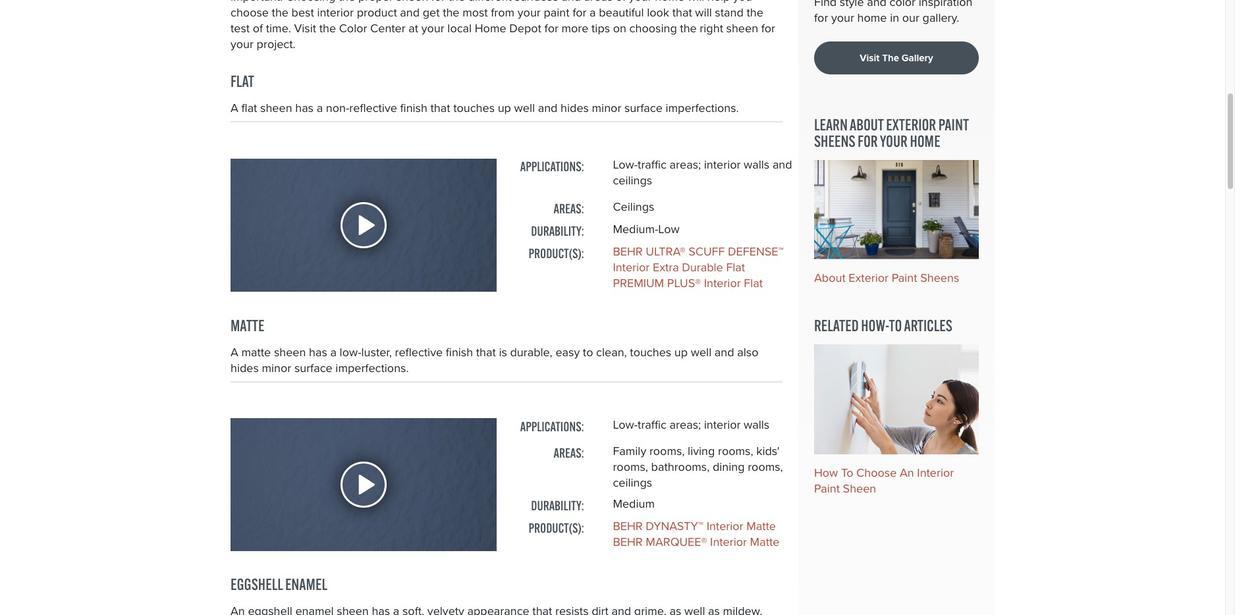 Task type: describe. For each thing, give the bounding box(es) containing it.
interior for matte
[[704, 416, 741, 434]]

up inside a matte sheen has a low-luster, reflective finish that is durable, easy to clean, touches up well and also hides minor surface imperfections.
[[675, 344, 688, 361]]

easy
[[556, 344, 580, 361]]

learn
[[814, 115, 848, 134]]

also
[[737, 344, 759, 361]]

your
[[880, 131, 908, 151]]

in
[[890, 9, 899, 26]]

kids'
[[756, 443, 780, 460]]

family rooms, living rooms, kids' rooms, bathrooms, dining rooms, ceilings
[[613, 443, 783, 492]]

our
[[902, 9, 920, 26]]

for
[[814, 9, 828, 26]]

flat right the scuff
[[726, 259, 745, 276]]

interior flat sheen sequence main image image for flat
[[231, 159, 497, 292]]

exterior
[[886, 115, 936, 134]]

defense™
[[728, 243, 784, 260]]

premium plus® interior flat link
[[613, 275, 793, 292]]

visit the gallery
[[860, 50, 933, 65]]

low-traffic areas; interior walls and ceilings
[[613, 156, 792, 189]]

behr dynasty™ interior matte behr marquee® interior matte
[[613, 518, 780, 551]]

low- for flat
[[613, 156, 638, 173]]

exterior
[[849, 270, 889, 287]]

0 vertical spatial well
[[514, 99, 535, 117]]

has for flat
[[295, 99, 314, 117]]

related how-to articles
[[814, 316, 953, 336]]

hides inside a matte sheen has a low-luster, reflective finish that is durable, easy to clean, touches up well and also hides minor surface imperfections.
[[231, 360, 259, 377]]

is
[[499, 344, 507, 361]]

plus®
[[667, 275, 701, 292]]

about
[[814, 270, 846, 287]]

and inside low-traffic areas; interior walls and ceilings
[[773, 156, 792, 173]]

a for matte
[[231, 344, 238, 361]]

bathrooms,
[[651, 459, 710, 476]]

eggshell enamel
[[231, 575, 328, 594]]

behr for flat
[[613, 243, 643, 260]]

behr dynasty™ interior matte link
[[613, 518, 793, 535]]

articles
[[904, 316, 953, 336]]

paint inside how to choose an interior paint sheen
[[814, 480, 840, 497]]

a flat sheen has a non-reflective finish that touches up well and hides minor surface imperfections.
[[231, 99, 739, 117]]

minor inside a matte sheen has a low-luster, reflective finish that is durable, easy to clean, touches up well and also hides minor surface imperfections.
[[262, 360, 291, 377]]

flat down defense™
[[744, 275, 763, 292]]

ceilings inside family rooms, living rooms, kids' rooms, bathrooms, dining rooms, ceilings
[[613, 474, 652, 492]]

family
[[613, 443, 646, 460]]

non-
[[326, 99, 349, 117]]

luster,
[[361, 344, 392, 361]]

behr marquee® interior matte link
[[613, 534, 793, 551]]

about exterior paint sheens
[[814, 270, 959, 287]]

0 horizontal spatial that
[[431, 99, 450, 117]]

your
[[831, 9, 855, 26]]

choose
[[857, 465, 897, 482]]

sheen
[[843, 480, 876, 497]]

walls for flat
[[744, 156, 770, 173]]

product(s): for matte
[[529, 520, 584, 536]]

premium
[[613, 275, 664, 292]]

and inside find style and color inspiration for your home in our gallery.
[[867, 0, 887, 10]]

paint
[[939, 115, 969, 134]]

rooms, right dining
[[748, 459, 783, 476]]

low-
[[340, 344, 361, 361]]

learn about exterior paint sheens for your home
[[814, 115, 969, 151]]

traffic for matte
[[638, 416, 667, 434]]

surface inside a matte sheen has a low-luster, reflective finish that is durable, easy to clean, touches up well and also hides minor surface imperfections.
[[294, 360, 333, 377]]

extra
[[653, 259, 679, 276]]

ultra®
[[646, 243, 686, 260]]

to
[[841, 465, 854, 482]]

interior right the 'marquee®'
[[710, 534, 747, 551]]

inspiration
[[919, 0, 973, 10]]

color
[[890, 0, 916, 10]]

1 horizontal spatial paint
[[892, 270, 918, 287]]

a matte sheen has a low-luster, reflective finish that is durable, easy to clean, touches up well and also hides minor surface imperfections.
[[231, 344, 759, 377]]

low- for matte
[[613, 416, 638, 434]]

visit
[[860, 50, 880, 65]]

how to choose an interior paint sheen
[[814, 465, 954, 497]]



Task type: locate. For each thing, give the bounding box(es) containing it.
traffic up ceilings
[[638, 156, 667, 173]]

traffic for flat
[[638, 156, 667, 173]]

traffic up the family
[[638, 416, 667, 434]]

0 vertical spatial play button image image
[[341, 202, 387, 248]]

1 horizontal spatial hides
[[561, 99, 589, 117]]

1 vertical spatial paint
[[814, 480, 840, 497]]

flat up flat
[[231, 71, 254, 91]]

areas: left the family
[[554, 445, 584, 461]]

areas: left ceilings
[[554, 200, 584, 217]]

0 vertical spatial a
[[317, 99, 323, 117]]

about
[[850, 115, 884, 134]]

medium
[[613, 495, 655, 513]]

3 behr from the top
[[613, 534, 643, 551]]

1 behr from the top
[[613, 243, 643, 260]]

style
[[840, 0, 864, 10]]

1 traffic from the top
[[638, 156, 667, 173]]

sheen right matte
[[274, 344, 306, 361]]

0 vertical spatial minor
[[592, 99, 622, 117]]

ceilings inside low-traffic areas; interior walls and ceilings
[[613, 172, 652, 189]]

paint left to
[[814, 480, 840, 497]]

0 vertical spatial areas:
[[554, 200, 584, 217]]

1 vertical spatial touches
[[630, 344, 672, 361]]

play button image image for flat
[[341, 202, 387, 248]]

how
[[814, 465, 838, 482]]

1 horizontal spatial surface
[[625, 99, 663, 117]]

enamel
[[285, 575, 328, 594]]

dynasty™
[[646, 518, 704, 535]]

ceilings up ceilings
[[613, 172, 652, 189]]

1 vertical spatial low-
[[613, 416, 638, 434]]

areas; inside low-traffic areas; interior walls and ceilings
[[670, 156, 701, 173]]

low-
[[613, 156, 638, 173], [613, 416, 638, 434]]

the
[[882, 50, 899, 65]]

2 durability: from the top
[[531, 497, 584, 514]]

1 vertical spatial a
[[231, 344, 238, 361]]

ceilings up medium
[[613, 474, 652, 492]]

interior for flat
[[704, 156, 741, 173]]

interior left the extra
[[613, 259, 650, 276]]

durable
[[682, 259, 723, 276]]

0 vertical spatial sheen
[[260, 99, 292, 117]]

how-
[[861, 316, 889, 336]]

applications: for matte
[[520, 418, 584, 435]]

durability:
[[531, 223, 584, 239], [531, 497, 584, 514]]

rooms, left "living" on the bottom
[[650, 443, 685, 460]]

paint
[[892, 270, 918, 287], [814, 480, 840, 497]]

up
[[498, 99, 511, 117], [675, 344, 688, 361]]

applications: for flat
[[520, 158, 584, 175]]

1 vertical spatial finish
[[446, 344, 473, 361]]

gallery
[[902, 50, 933, 65]]

a left non-
[[317, 99, 323, 117]]

dining
[[713, 459, 745, 476]]

1 horizontal spatial touches
[[630, 344, 672, 361]]

1 vertical spatial interior flat sheen sequence main image image
[[231, 418, 497, 551]]

walls
[[744, 156, 770, 173], [744, 416, 770, 434]]

medium-low
[[613, 221, 680, 238]]

areas; for matte
[[670, 416, 701, 434]]

behr inside behr ultra® scuff defense™ interior extra durable flat premium plus® interior flat
[[613, 243, 643, 260]]

0 horizontal spatial well
[[514, 99, 535, 117]]

visit the gallery link
[[814, 41, 979, 74]]

interior flat sheen sequence main image image
[[231, 159, 497, 292], [231, 418, 497, 551]]

1 vertical spatial product(s):
[[529, 520, 584, 536]]

walls inside low-traffic areas; interior walls and ceilings
[[744, 156, 770, 173]]

find style and color inspiration for your home in our gallery.
[[814, 0, 973, 26]]

1 vertical spatial imperfections.
[[336, 360, 409, 377]]

a left low-
[[330, 344, 337, 361]]

1 areas; from the top
[[670, 156, 701, 173]]

a left matte
[[231, 344, 238, 361]]

areas: for matte
[[554, 445, 584, 461]]

1 horizontal spatial well
[[691, 344, 712, 361]]

flat
[[231, 71, 254, 91], [726, 259, 745, 276], [744, 275, 763, 292]]

to
[[583, 344, 593, 361]]

2 ceilings from the top
[[613, 474, 652, 492]]

1 vertical spatial ceilings
[[613, 474, 652, 492]]

and inside a matte sheen has a low-luster, reflective finish that is durable, easy to clean, touches up well and also hides minor surface imperfections.
[[715, 344, 734, 361]]

2 interior from the top
[[704, 416, 741, 434]]

areas; for flat
[[670, 156, 701, 173]]

1 a from the top
[[231, 99, 238, 117]]

clean,
[[596, 344, 627, 361]]

play button image image
[[341, 202, 387, 248], [341, 462, 387, 508]]

2 a from the top
[[231, 344, 238, 361]]

a
[[231, 99, 238, 117], [231, 344, 238, 361]]

1 vertical spatial applications:
[[520, 418, 584, 435]]

interior inside low-traffic areas; interior walls and ceilings
[[704, 156, 741, 173]]

0 horizontal spatial paint
[[814, 480, 840, 497]]

ceilings
[[613, 198, 655, 215]]

finish
[[400, 99, 428, 117], [446, 344, 473, 361]]

gallery.
[[923, 9, 960, 26]]

2 walls from the top
[[744, 416, 770, 434]]

1 vertical spatial surface
[[294, 360, 333, 377]]

0 vertical spatial paint
[[892, 270, 918, 287]]

to
[[889, 316, 902, 336]]

2 areas: from the top
[[554, 445, 584, 461]]

imperfections.
[[666, 99, 739, 117], [336, 360, 409, 377]]

0 vertical spatial hides
[[561, 99, 589, 117]]

interior
[[704, 156, 741, 173], [704, 416, 741, 434]]

0 vertical spatial interior flat sheen sequence main image image
[[231, 159, 497, 292]]

1 low- from the top
[[613, 156, 638, 173]]

0 vertical spatial ceilings
[[613, 172, 652, 189]]

a for flat
[[317, 99, 323, 117]]

0 vertical spatial product(s):
[[529, 245, 584, 262]]

2 play button image image from the top
[[341, 462, 387, 508]]

low- up the family
[[613, 416, 638, 434]]

for
[[858, 131, 878, 151]]

how to choose an interior paint sheen link
[[814, 465, 979, 497]]

interior right an
[[917, 465, 954, 482]]

and
[[867, 0, 887, 10], [538, 99, 558, 117], [773, 156, 792, 173], [715, 344, 734, 361]]

eggshell
[[231, 575, 283, 594]]

finish inside a matte sheen has a low-luster, reflective finish that is durable, easy to clean, touches up well and also hides minor surface imperfections.
[[446, 344, 473, 361]]

0 vertical spatial durability:
[[531, 223, 584, 239]]

has inside a matte sheen has a low-luster, reflective finish that is durable, easy to clean, touches up well and also hides minor surface imperfections.
[[309, 344, 327, 361]]

low- inside low-traffic areas; interior walls and ceilings
[[613, 156, 638, 173]]

has left low-
[[309, 344, 327, 361]]

1 vertical spatial reflective
[[395, 344, 443, 361]]

low- up ceilings
[[613, 156, 638, 173]]

home
[[910, 131, 941, 151]]

living
[[688, 443, 715, 460]]

1 vertical spatial that
[[476, 344, 496, 361]]

sheen right flat
[[260, 99, 292, 117]]

rooms, left kids'
[[718, 443, 753, 460]]

sheens
[[814, 131, 856, 151]]

0 horizontal spatial imperfections.
[[336, 360, 409, 377]]

paint left sheens at the right top
[[892, 270, 918, 287]]

0 vertical spatial walls
[[744, 156, 770, 173]]

0 vertical spatial has
[[295, 99, 314, 117]]

low-traffic areas; interior walls
[[613, 416, 770, 434]]

1 vertical spatial interior
[[704, 416, 741, 434]]

behr ultra® scuff defense™ interior extra durable flat link
[[613, 243, 793, 276]]

0 vertical spatial surface
[[625, 99, 663, 117]]

reflective
[[349, 99, 397, 117], [395, 344, 443, 361]]

an
[[900, 465, 914, 482]]

interior
[[613, 259, 650, 276], [704, 275, 741, 292], [917, 465, 954, 482], [707, 518, 744, 535], [710, 534, 747, 551]]

1 horizontal spatial a
[[330, 344, 337, 361]]

1 vertical spatial hides
[[231, 360, 259, 377]]

rooms, up medium
[[613, 459, 648, 476]]

durability: for flat
[[531, 223, 584, 239]]

durable,
[[510, 344, 553, 361]]

play button image image for matte
[[341, 462, 387, 508]]

home
[[858, 9, 887, 26]]

reflective inside a matte sheen has a low-luster, reflective finish that is durable, easy to clean, touches up well and also hides minor surface imperfections.
[[395, 344, 443, 361]]

1 horizontal spatial up
[[675, 344, 688, 361]]

1 vertical spatial play button image image
[[341, 462, 387, 508]]

1 horizontal spatial finish
[[446, 344, 473, 361]]

a inside a matte sheen has a low-luster, reflective finish that is durable, easy to clean, touches up well and also hides minor surface imperfections.
[[330, 344, 337, 361]]

0 vertical spatial finish
[[400, 99, 428, 117]]

1 vertical spatial up
[[675, 344, 688, 361]]

1 walls from the top
[[744, 156, 770, 173]]

1 vertical spatial walls
[[744, 416, 770, 434]]

0 vertical spatial touches
[[453, 99, 495, 117]]

behr for matte
[[613, 518, 643, 535]]

sheen for flat
[[260, 99, 292, 117]]

well
[[514, 99, 535, 117], [691, 344, 712, 361]]

product(s):
[[529, 245, 584, 262], [529, 520, 584, 536]]

1 vertical spatial sheen
[[274, 344, 306, 361]]

0 horizontal spatial surface
[[294, 360, 333, 377]]

minor
[[592, 99, 622, 117], [262, 360, 291, 377]]

a inside a matte sheen has a low-luster, reflective finish that is durable, easy to clean, touches up well and also hides minor surface imperfections.
[[231, 344, 238, 361]]

surface
[[625, 99, 663, 117], [294, 360, 333, 377]]

sheens
[[921, 270, 959, 287]]

interior down the scuff
[[704, 275, 741, 292]]

related
[[814, 316, 859, 336]]

1 interior flat sheen sequence main image image from the top
[[231, 159, 497, 292]]

has
[[295, 99, 314, 117], [309, 344, 327, 361]]

1 horizontal spatial that
[[476, 344, 496, 361]]

2 product(s): from the top
[[529, 520, 584, 536]]

1 product(s): from the top
[[529, 245, 584, 262]]

1 interior from the top
[[704, 156, 741, 173]]

0 vertical spatial areas;
[[670, 156, 701, 173]]

scuff
[[689, 243, 725, 260]]

traffic
[[638, 156, 667, 173], [638, 416, 667, 434]]

that
[[431, 99, 450, 117], [476, 344, 496, 361]]

about exterior paint sheens link
[[814, 270, 979, 287]]

2 low- from the top
[[613, 416, 638, 434]]

1 vertical spatial a
[[330, 344, 337, 361]]

durability: for matte
[[531, 497, 584, 514]]

0 vertical spatial up
[[498, 99, 511, 117]]

flat
[[241, 99, 257, 117]]

0 horizontal spatial touches
[[453, 99, 495, 117]]

behr ultra® scuff defense™ interior extra durable flat premium plus® interior flat
[[613, 243, 784, 292]]

a for matte
[[330, 344, 337, 361]]

0 vertical spatial imperfections.
[[666, 99, 739, 117]]

has left non-
[[295, 99, 314, 117]]

1 play button image image from the top
[[341, 202, 387, 248]]

1 vertical spatial areas;
[[670, 416, 701, 434]]

a left flat
[[231, 99, 238, 117]]

interior inside how to choose an interior paint sheen
[[917, 465, 954, 482]]

1 ceilings from the top
[[613, 172, 652, 189]]

2 traffic from the top
[[638, 416, 667, 434]]

1 applications: from the top
[[520, 158, 584, 175]]

low
[[658, 221, 680, 238]]

0 vertical spatial that
[[431, 99, 450, 117]]

touches inside a matte sheen has a low-luster, reflective finish that is durable, easy to clean, touches up well and also hides minor surface imperfections.
[[630, 344, 672, 361]]

1 vertical spatial has
[[309, 344, 327, 361]]

areas: for flat
[[554, 200, 584, 217]]

that inside a matte sheen has a low-luster, reflective finish that is durable, easy to clean, touches up well and also hides minor surface imperfections.
[[476, 344, 496, 361]]

a
[[317, 99, 323, 117], [330, 344, 337, 361]]

0 vertical spatial a
[[231, 99, 238, 117]]

sheen inside a matte sheen has a low-luster, reflective finish that is durable, easy to clean, touches up well and also hides minor surface imperfections.
[[274, 344, 306, 361]]

1 vertical spatial minor
[[262, 360, 291, 377]]

0 horizontal spatial finish
[[400, 99, 428, 117]]

sheen for matte
[[274, 344, 306, 361]]

2 areas; from the top
[[670, 416, 701, 434]]

1 vertical spatial areas:
[[554, 445, 584, 461]]

0 vertical spatial applications:
[[520, 158, 584, 175]]

1 horizontal spatial imperfections.
[[666, 99, 739, 117]]

1 areas: from the top
[[554, 200, 584, 217]]

interior right "dynasty™"
[[707, 518, 744, 535]]

has for matte
[[309, 344, 327, 361]]

0 vertical spatial interior
[[704, 156, 741, 173]]

behr
[[613, 243, 643, 260], [613, 518, 643, 535], [613, 534, 643, 551]]

areas:
[[554, 200, 584, 217], [554, 445, 584, 461]]

1 horizontal spatial minor
[[592, 99, 622, 117]]

touches
[[453, 99, 495, 117], [630, 344, 672, 361]]

2 behr from the top
[[613, 518, 643, 535]]

0 horizontal spatial hides
[[231, 360, 259, 377]]

0 vertical spatial traffic
[[638, 156, 667, 173]]

1 durability: from the top
[[531, 223, 584, 239]]

0 vertical spatial low-
[[613, 156, 638, 173]]

ceilings
[[613, 172, 652, 189], [613, 474, 652, 492]]

0 horizontal spatial a
[[317, 99, 323, 117]]

1 vertical spatial durability:
[[531, 497, 584, 514]]

imperfections. inside a matte sheen has a low-luster, reflective finish that is durable, easy to clean, touches up well and also hides minor surface imperfections.
[[336, 360, 409, 377]]

walls for matte
[[744, 416, 770, 434]]

well inside a matte sheen has a low-luster, reflective finish that is durable, easy to clean, touches up well and also hides minor surface imperfections.
[[691, 344, 712, 361]]

medium-
[[613, 221, 658, 238]]

areas;
[[670, 156, 701, 173], [670, 416, 701, 434]]

a for flat
[[231, 99, 238, 117]]

traffic inside low-traffic areas; interior walls and ceilings
[[638, 156, 667, 173]]

2 applications: from the top
[[520, 418, 584, 435]]

1 vertical spatial traffic
[[638, 416, 667, 434]]

matte
[[241, 344, 271, 361]]

matte
[[231, 316, 265, 335], [747, 518, 776, 535], [750, 534, 780, 551]]

0 horizontal spatial up
[[498, 99, 511, 117]]

marquee®
[[646, 534, 707, 551]]

interior flat sheen sequence main image image for matte
[[231, 418, 497, 551]]

product(s): for flat
[[529, 245, 584, 262]]

0 horizontal spatial minor
[[262, 360, 291, 377]]

find
[[814, 0, 837, 10]]

2 interior flat sheen sequence main image image from the top
[[231, 418, 497, 551]]

1 vertical spatial well
[[691, 344, 712, 361]]

0 vertical spatial reflective
[[349, 99, 397, 117]]



Task type: vqa. For each thing, say whether or not it's contained in the screenshot.
PPU18-
no



